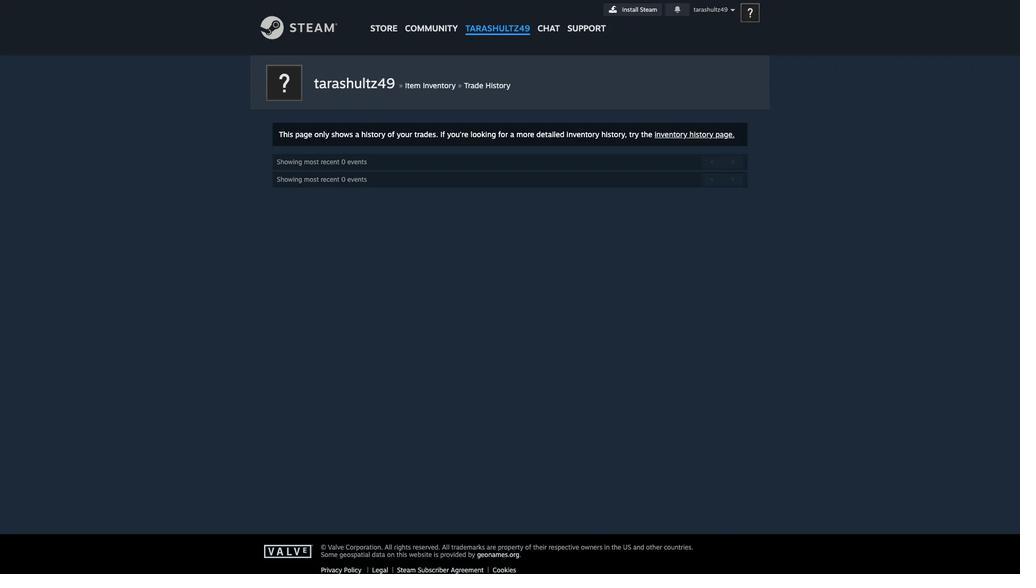 Task type: vqa. For each thing, say whether or not it's contained in the screenshot.
Item Inventory link in the top left of the page
yes



Task type: describe. For each thing, give the bounding box(es) containing it.
inventory
[[423, 81, 456, 90]]

community
[[405, 23, 458, 33]]

website
[[409, 551, 432, 559]]

1 most from the top
[[304, 158, 319, 166]]

page.
[[716, 130, 735, 139]]

rights
[[394, 543, 411, 551]]

data
[[372, 551, 385, 559]]

item
[[405, 81, 421, 90]]

tarashultz49 » item inventory » trade history
[[314, 74, 511, 91]]

chat link
[[534, 0, 564, 36]]

store
[[371, 23, 398, 33]]

by
[[468, 551, 476, 559]]

1 vertical spatial tarashultz49 link
[[314, 74, 399, 91]]

for
[[499, 130, 508, 139]]

this page only shows a history of your trades. if you're looking for a more detailed inventory history, try the inventory history page.
[[279, 130, 735, 139]]

1 > from the top
[[731, 158, 735, 166]]

valve
[[328, 543, 344, 551]]

on
[[387, 551, 395, 559]]

property
[[498, 543, 524, 551]]

looking
[[471, 130, 496, 139]]

support
[[568, 23, 606, 33]]

if
[[441, 130, 445, 139]]

shows
[[332, 130, 353, 139]]

.
[[520, 551, 522, 559]]

1 events from the top
[[348, 158, 367, 166]]

1 » from the left
[[399, 80, 403, 90]]

2 horizontal spatial tarashultz49
[[694, 6, 728, 13]]

1 0 from the top
[[342, 158, 346, 166]]

0 vertical spatial tarashultz49 link
[[462, 0, 534, 39]]

try
[[630, 130, 639, 139]]

respective
[[549, 543, 580, 551]]

reserved.
[[413, 543, 440, 551]]

provided
[[441, 551, 466, 559]]

the inside © valve corporation. all rights reserved. all trademarks are property of their respective owners in the us and other countries. some geospatial data on this website is provided by geonames.org .
[[612, 543, 622, 551]]

history
[[486, 81, 511, 90]]

detailed
[[537, 130, 565, 139]]

install steam
[[623, 6, 658, 13]]

only
[[315, 130, 329, 139]]

2 vertical spatial tarashultz49
[[314, 74, 395, 91]]

2 » from the left
[[458, 80, 462, 90]]

their
[[533, 543, 547, 551]]

2 inventory from the left
[[655, 130, 688, 139]]

item inventory link
[[405, 81, 456, 90]]

and
[[634, 543, 645, 551]]

this
[[397, 551, 407, 559]]

page
[[295, 130, 312, 139]]

1 recent from the top
[[321, 158, 340, 166]]

is
[[434, 551, 439, 559]]

©
[[321, 543, 326, 551]]

some
[[321, 551, 338, 559]]

trade history link
[[464, 81, 511, 90]]

1 a from the left
[[355, 130, 360, 139]]

history,
[[602, 130, 627, 139]]

community link
[[401, 0, 462, 39]]

chat
[[538, 23, 560, 33]]



Task type: locate. For each thing, give the bounding box(es) containing it.
0 vertical spatial >
[[731, 158, 735, 166]]

2 > from the top
[[731, 175, 735, 183]]

geospatial
[[340, 551, 370, 559]]

1 vertical spatial <
[[711, 175, 714, 183]]

0 horizontal spatial of
[[388, 130, 395, 139]]

1 showing from the top
[[277, 158, 302, 166]]

of left your
[[388, 130, 395, 139]]

store link
[[367, 0, 401, 39]]

of
[[388, 130, 395, 139], [526, 543, 532, 551]]

0 horizontal spatial history
[[362, 130, 386, 139]]

other
[[647, 543, 663, 551]]

0 vertical spatial tarashultz49
[[694, 6, 728, 13]]

history
[[362, 130, 386, 139], [690, 130, 714, 139]]

inventory history page. link
[[655, 130, 735, 139]]

0 horizontal spatial tarashultz49
[[314, 74, 395, 91]]

the right in
[[612, 543, 622, 551]]

1 vertical spatial events
[[348, 175, 367, 183]]

tarashultz49
[[694, 6, 728, 13], [466, 23, 530, 33], [314, 74, 395, 91]]

»
[[399, 80, 403, 90], [458, 80, 462, 90]]

1 vertical spatial showing
[[277, 175, 302, 183]]

0 horizontal spatial the
[[612, 543, 622, 551]]

0 horizontal spatial inventory
[[567, 130, 600, 139]]

0 vertical spatial most
[[304, 158, 319, 166]]

all right the is
[[442, 543, 450, 551]]

geonames.org link
[[477, 551, 520, 559]]

1 vertical spatial most
[[304, 175, 319, 183]]

2 < from the top
[[711, 175, 714, 183]]

1 horizontal spatial of
[[526, 543, 532, 551]]

history left page.
[[690, 130, 714, 139]]

1 vertical spatial >
[[731, 175, 735, 183]]

inventory right try
[[655, 130, 688, 139]]

1 horizontal spatial »
[[458, 80, 462, 90]]

0 vertical spatial showing
[[277, 158, 302, 166]]

us
[[623, 543, 632, 551]]

0
[[342, 158, 346, 166], [342, 175, 346, 183]]

trade
[[464, 81, 484, 90]]

most
[[304, 158, 319, 166], [304, 175, 319, 183]]

0 vertical spatial recent
[[321, 158, 340, 166]]

all left rights in the left of the page
[[385, 543, 392, 551]]

showing
[[277, 158, 302, 166], [277, 175, 302, 183]]

<
[[711, 158, 714, 166], [711, 175, 714, 183]]

in
[[605, 543, 610, 551]]

of right .
[[526, 543, 532, 551]]

a right for
[[510, 130, 515, 139]]

2 most from the top
[[304, 175, 319, 183]]

0 vertical spatial events
[[348, 158, 367, 166]]

inventory
[[567, 130, 600, 139], [655, 130, 688, 139]]

1 vertical spatial recent
[[321, 175, 340, 183]]

0 horizontal spatial a
[[355, 130, 360, 139]]

steam
[[640, 6, 658, 13]]

2 events from the top
[[348, 175, 367, 183]]

history left your
[[362, 130, 386, 139]]

1 all from the left
[[385, 543, 392, 551]]

2 history from the left
[[690, 130, 714, 139]]

corporation.
[[346, 543, 383, 551]]

inventory left history,
[[567, 130, 600, 139]]

1 inventory from the left
[[567, 130, 600, 139]]

2 showing most recent 0 events from the top
[[277, 175, 367, 183]]

more
[[517, 130, 535, 139]]

this
[[279, 130, 293, 139]]

events
[[348, 158, 367, 166], [348, 175, 367, 183]]

0 vertical spatial 0
[[342, 158, 346, 166]]

1 vertical spatial showing most recent 0 events
[[277, 175, 367, 183]]

1 horizontal spatial a
[[510, 130, 515, 139]]

the
[[641, 130, 653, 139], [612, 543, 622, 551]]

owners
[[581, 543, 603, 551]]

1 horizontal spatial history
[[690, 130, 714, 139]]

1 horizontal spatial tarashultz49
[[466, 23, 530, 33]]

2 a from the left
[[510, 130, 515, 139]]

of inside © valve corporation. all rights reserved. all trademarks are property of their respective owners in the us and other countries. some geospatial data on this website is provided by geonames.org .
[[526, 543, 532, 551]]

© valve corporation. all rights reserved. all trademarks are property of their respective owners in the us and other countries. some geospatial data on this website is provided by geonames.org .
[[321, 543, 694, 559]]

valve logo image
[[264, 545, 315, 559]]

» left trade
[[458, 80, 462, 90]]

all
[[385, 543, 392, 551], [442, 543, 450, 551]]

2 recent from the top
[[321, 175, 340, 183]]

0 vertical spatial showing most recent 0 events
[[277, 158, 367, 166]]

tarashultz49 link
[[462, 0, 534, 39], [314, 74, 399, 91]]

1 vertical spatial the
[[612, 543, 622, 551]]

showing most recent 0 events
[[277, 158, 367, 166], [277, 175, 367, 183]]

0 horizontal spatial tarashultz49 link
[[314, 74, 399, 91]]

2 showing from the top
[[277, 175, 302, 183]]

2 0 from the top
[[342, 175, 346, 183]]

you're
[[447, 130, 469, 139]]

1 horizontal spatial tarashultz49 link
[[462, 0, 534, 39]]

countries.
[[664, 543, 694, 551]]

a right shows
[[355, 130, 360, 139]]

1 showing most recent 0 events from the top
[[277, 158, 367, 166]]

0 vertical spatial of
[[388, 130, 395, 139]]

recent
[[321, 158, 340, 166], [321, 175, 340, 183]]

support link
[[564, 0, 610, 36]]

1 vertical spatial of
[[526, 543, 532, 551]]

2 all from the left
[[442, 543, 450, 551]]

0 horizontal spatial all
[[385, 543, 392, 551]]

» left item
[[399, 80, 403, 90]]

install steam link
[[604, 3, 662, 16]]

0 vertical spatial <
[[711, 158, 714, 166]]

1 horizontal spatial all
[[442, 543, 450, 551]]

0 vertical spatial the
[[641, 130, 653, 139]]

1 < from the top
[[711, 158, 714, 166]]

1 horizontal spatial inventory
[[655, 130, 688, 139]]

1 history from the left
[[362, 130, 386, 139]]

0 horizontal spatial »
[[399, 80, 403, 90]]

trademarks
[[452, 543, 485, 551]]

trades.
[[415, 130, 438, 139]]

1 vertical spatial tarashultz49
[[466, 23, 530, 33]]

a
[[355, 130, 360, 139], [510, 130, 515, 139]]

install
[[623, 6, 639, 13]]

>
[[731, 158, 735, 166], [731, 175, 735, 183]]

your
[[397, 130, 413, 139]]

are
[[487, 543, 496, 551]]

1 vertical spatial 0
[[342, 175, 346, 183]]

1 horizontal spatial the
[[641, 130, 653, 139]]

the right try
[[641, 130, 653, 139]]

geonames.org
[[477, 551, 520, 559]]



